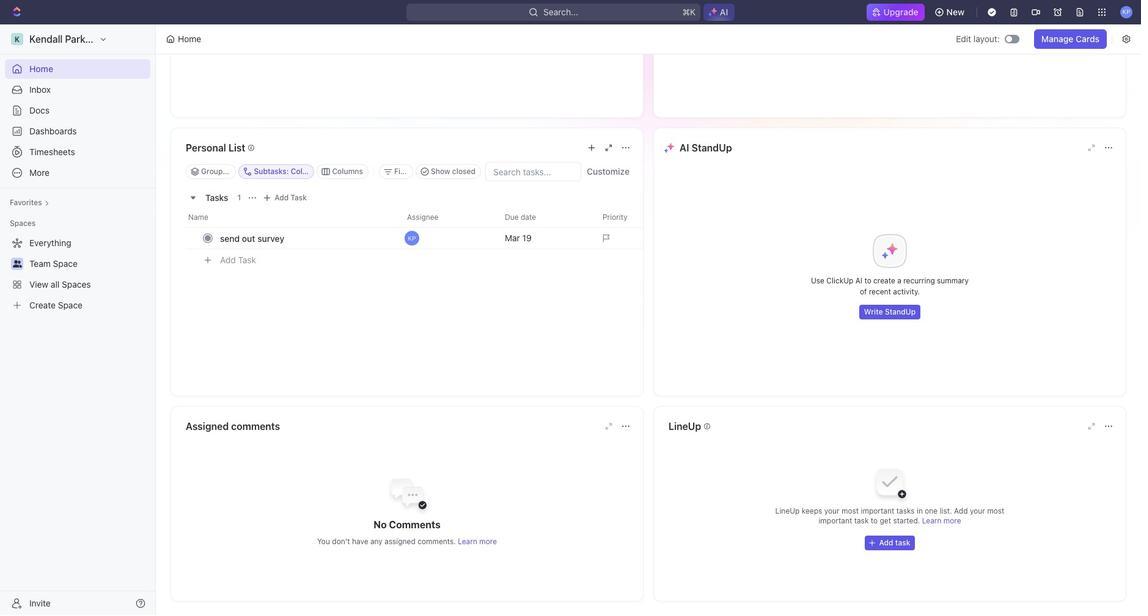 Task type: describe. For each thing, give the bounding box(es) containing it.
show closed button
[[416, 164, 481, 179]]

1 horizontal spatial all
[[323, 167, 331, 176]]

a
[[898, 276, 902, 286]]

filters button
[[379, 164, 416, 179]]

ai standup
[[680, 142, 732, 153]]

1 your from the left
[[825, 507, 840, 516]]

show
[[431, 167, 450, 176]]

⌘k
[[682, 7, 696, 17]]

comments.
[[418, 537, 456, 546]]

0 vertical spatial home
[[178, 34, 201, 44]]

subtasks: collapse all
[[254, 167, 331, 176]]

edit
[[956, 34, 972, 44]]

activity.
[[893, 287, 920, 297]]

new button
[[930, 2, 972, 22]]

none
[[227, 167, 246, 176]]

in
[[917, 507, 923, 516]]

due date
[[505, 213, 536, 222]]

summary
[[937, 276, 969, 286]]

view
[[29, 279, 48, 290]]

assigned
[[186, 421, 229, 432]]

inbox
[[29, 84, 51, 95]]

send out survey
[[220, 233, 284, 244]]

2 most from the left
[[988, 507, 1005, 516]]

cards
[[1076, 34, 1100, 44]]

collapse
[[291, 167, 321, 176]]

name button
[[186, 208, 400, 227]]

tasks
[[205, 192, 228, 203]]

assignee button
[[400, 208, 498, 227]]

team space
[[29, 259, 78, 269]]

create space link
[[5, 296, 148, 315]]

customize
[[587, 166, 630, 177]]

everything
[[29, 238, 71, 248]]

0 horizontal spatial add task
[[220, 255, 256, 265]]

survey
[[258, 233, 284, 244]]

k
[[15, 35, 20, 44]]

assignee
[[407, 213, 439, 222]]

closed
[[452, 167, 476, 176]]

1 vertical spatial add task button
[[215, 253, 261, 268]]

lineup for lineup keeps your most important tasks in one list. add your most important task to get started.
[[776, 507, 800, 516]]

sidebar navigation
[[0, 24, 158, 616]]

user group image
[[13, 260, 22, 268]]

assigned comments
[[186, 421, 280, 432]]

0 vertical spatial more
[[944, 517, 961, 526]]

group: none
[[201, 167, 246, 176]]

keeps
[[802, 507, 822, 516]]

kendall parks's workspace
[[29, 34, 151, 45]]

write
[[864, 308, 883, 317]]

any
[[370, 537, 383, 546]]

out
[[242, 233, 255, 244]]

one
[[925, 507, 938, 516]]

write standup button
[[859, 305, 921, 320]]

ai inside use clickup ai to create a recurring summary of recent activity.
[[856, 276, 863, 286]]

send out survey link
[[217, 230, 397, 247]]

view all spaces
[[29, 279, 91, 290]]

more button
[[5, 163, 150, 183]]

0 horizontal spatial more
[[479, 537, 497, 546]]

lineup keeps your most important tasks in one list. add your most important task to get started.
[[776, 507, 1005, 526]]

standup for write standup
[[885, 308, 916, 317]]

add task button
[[865, 536, 915, 551]]

ai for ai
[[720, 7, 728, 17]]

you don't have any assigned comments. learn more
[[317, 537, 497, 546]]

team
[[29, 259, 51, 269]]

home inside home link
[[29, 64, 53, 74]]

dashboards
[[29, 126, 77, 136]]

manage
[[1042, 34, 1074, 44]]

more
[[29, 168, 50, 178]]

get
[[880, 517, 891, 526]]

use
[[811, 276, 825, 286]]

learn more link for you don't have any assigned comments.
[[458, 537, 497, 546]]

add down send
[[220, 255, 236, 265]]

group:
[[201, 167, 225, 176]]

learn more link for lineup keeps your most important tasks in one list. add your most important task to get started.
[[922, 517, 961, 526]]

1 horizontal spatial task
[[291, 193, 307, 202]]

timesheets
[[29, 147, 75, 157]]

favorites
[[10, 198, 42, 207]]

edit layout:
[[956, 34, 1000, 44]]

show closed
[[431, 167, 476, 176]]

use clickup ai to create a recurring summary of recent activity.
[[811, 276, 969, 297]]

kendall
[[29, 34, 63, 45]]

space for team space
[[53, 259, 78, 269]]

started.
[[893, 517, 920, 526]]

manage cards
[[1042, 34, 1100, 44]]

parks's
[[65, 34, 98, 45]]

due
[[505, 213, 519, 222]]

recurring
[[904, 276, 935, 286]]

invite
[[29, 598, 51, 609]]

task inside add task button
[[896, 539, 911, 548]]

favorites button
[[5, 196, 54, 210]]

filters
[[394, 167, 416, 176]]



Task type: locate. For each thing, give the bounding box(es) containing it.
2 your from the left
[[970, 507, 985, 516]]

learn more link right comments.
[[458, 537, 497, 546]]

you
[[317, 537, 330, 546]]

lineup inside lineup keeps your most important tasks in one list. add your most important task to get started.
[[776, 507, 800, 516]]

learn more link down 'list.' in the right bottom of the page
[[922, 517, 961, 526]]

kp button
[[1117, 2, 1137, 22], [400, 227, 498, 249]]

no comments
[[374, 519, 441, 530]]

task
[[854, 517, 869, 526], [896, 539, 911, 548]]

docs link
[[5, 101, 150, 120]]

1 vertical spatial learn more link
[[458, 537, 497, 546]]

1 vertical spatial spaces
[[62, 279, 91, 290]]

0 horizontal spatial lineup
[[669, 421, 701, 432]]

1 vertical spatial important
[[819, 517, 852, 526]]

add task button up name dropdown button
[[260, 191, 312, 205]]

task down "started."
[[896, 539, 911, 548]]

search...
[[543, 7, 578, 17]]

add down get
[[879, 539, 894, 548]]

add task up name dropdown button
[[275, 193, 307, 202]]

standup inside write standup button
[[885, 308, 916, 317]]

0 vertical spatial important
[[861, 507, 895, 516]]

1
[[237, 193, 241, 202]]

2 horizontal spatial ai
[[856, 276, 863, 286]]

most right 'list.' in the right bottom of the page
[[988, 507, 1005, 516]]

1 horizontal spatial learn
[[922, 517, 942, 526]]

kendall parks's workspace, , element
[[11, 33, 23, 45]]

learn right comments.
[[458, 537, 477, 546]]

0 horizontal spatial spaces
[[10, 219, 36, 228]]

0 vertical spatial lineup
[[669, 421, 701, 432]]

view all spaces link
[[5, 275, 148, 295]]

of
[[860, 287, 867, 297]]

comments
[[389, 519, 441, 530]]

0 horizontal spatial your
[[825, 507, 840, 516]]

tree inside "sidebar" navigation
[[5, 234, 150, 315]]

1 vertical spatial more
[[479, 537, 497, 546]]

1 vertical spatial lineup
[[776, 507, 800, 516]]

important
[[861, 507, 895, 516], [819, 517, 852, 526]]

1 horizontal spatial most
[[988, 507, 1005, 516]]

most
[[842, 507, 859, 516], [988, 507, 1005, 516]]

to left get
[[871, 517, 878, 526]]

0 vertical spatial all
[[323, 167, 331, 176]]

tab panel
[[171, 0, 643, 117]]

1 horizontal spatial lineup
[[776, 507, 800, 516]]

docs
[[29, 105, 50, 116]]

add task
[[879, 539, 911, 548]]

1 horizontal spatial kp button
[[1117, 2, 1137, 22]]

assigned
[[385, 537, 416, 546]]

clickup
[[827, 276, 854, 286]]

timesheets link
[[5, 142, 150, 162]]

0 horizontal spatial most
[[842, 507, 859, 516]]

space for create space
[[58, 300, 83, 311]]

all right view
[[51, 279, 59, 290]]

task inside lineup keeps your most important tasks in one list. add your most important task to get started.
[[854, 517, 869, 526]]

task
[[291, 193, 307, 202], [238, 255, 256, 265]]

1 horizontal spatial your
[[970, 507, 985, 516]]

create
[[29, 300, 56, 311]]

0 horizontal spatial learn
[[458, 537, 477, 546]]

1 vertical spatial learn
[[458, 537, 477, 546]]

personal list
[[186, 142, 245, 153]]

everything link
[[5, 234, 148, 253]]

write standup
[[864, 308, 916, 317]]

0 vertical spatial add task button
[[260, 191, 312, 205]]

home
[[178, 34, 201, 44], [29, 64, 53, 74]]

dashboards link
[[5, 122, 150, 141]]

standup for ai standup
[[692, 142, 732, 153]]

1 vertical spatial add task
[[220, 255, 256, 265]]

team space link
[[29, 254, 148, 274]]

your right the "keeps"
[[825, 507, 840, 516]]

1 horizontal spatial more
[[944, 517, 961, 526]]

0 vertical spatial task
[[291, 193, 307, 202]]

1 horizontal spatial important
[[861, 507, 895, 516]]

send
[[220, 233, 240, 244]]

to inside lineup keeps your most important tasks in one list. add your most important task to get started.
[[871, 517, 878, 526]]

columns button
[[317, 164, 369, 179]]

learn more
[[922, 517, 961, 526]]

important down the "keeps"
[[819, 517, 852, 526]]

1 vertical spatial to
[[871, 517, 878, 526]]

1 vertical spatial all
[[51, 279, 59, 290]]

learn
[[922, 517, 942, 526], [458, 537, 477, 546]]

spaces up create space link
[[62, 279, 91, 290]]

inbox link
[[5, 80, 150, 100]]

subtasks:
[[254, 167, 289, 176]]

create
[[874, 276, 896, 286]]

tasks
[[897, 507, 915, 516]]

to up of
[[865, 276, 872, 286]]

0 vertical spatial space
[[53, 259, 78, 269]]

have
[[352, 537, 368, 546]]

priority
[[603, 213, 628, 222]]

task left get
[[854, 517, 869, 526]]

spaces
[[10, 219, 36, 228], [62, 279, 91, 290]]

due date button
[[498, 208, 595, 227]]

1 most from the left
[[842, 507, 859, 516]]

tree
[[5, 234, 150, 315]]

ai for ai standup
[[680, 142, 689, 153]]

0 vertical spatial task
[[854, 517, 869, 526]]

0 horizontal spatial kp
[[408, 235, 416, 242]]

all inside view all spaces link
[[51, 279, 59, 290]]

0 vertical spatial kp
[[1123, 8, 1131, 15]]

more down 'list.' in the right bottom of the page
[[944, 517, 961, 526]]

0 horizontal spatial important
[[819, 517, 852, 526]]

to inside use clickup ai to create a recurring summary of recent activity.
[[865, 276, 872, 286]]

1 horizontal spatial task
[[896, 539, 911, 548]]

lineup
[[669, 421, 701, 432], [776, 507, 800, 516]]

task down 'out' in the left top of the page
[[238, 255, 256, 265]]

standup
[[692, 142, 732, 153], [885, 308, 916, 317]]

priority button
[[595, 208, 693, 227]]

1 horizontal spatial add task
[[275, 193, 307, 202]]

0 horizontal spatial all
[[51, 279, 59, 290]]

upgrade
[[884, 7, 919, 17]]

more right comments.
[[479, 537, 497, 546]]

date
[[521, 213, 536, 222]]

0 vertical spatial ai
[[720, 7, 728, 17]]

0 vertical spatial spaces
[[10, 219, 36, 228]]

0 vertical spatial kp button
[[1117, 2, 1137, 22]]

add task button down send
[[215, 253, 261, 268]]

upgrade link
[[867, 4, 925, 21]]

add inside button
[[879, 539, 894, 548]]

important up get
[[861, 507, 895, 516]]

0 horizontal spatial task
[[238, 255, 256, 265]]

0 horizontal spatial standup
[[692, 142, 732, 153]]

0 vertical spatial to
[[865, 276, 872, 286]]

1 horizontal spatial ai
[[720, 7, 728, 17]]

0 horizontal spatial home
[[29, 64, 53, 74]]

1 vertical spatial kp button
[[400, 227, 498, 249]]

ai button
[[704, 4, 735, 21]]

0 vertical spatial add task
[[275, 193, 307, 202]]

Search tasks... text field
[[486, 163, 581, 181]]

1 vertical spatial home
[[29, 64, 53, 74]]

0 horizontal spatial task
[[854, 517, 869, 526]]

1 vertical spatial space
[[58, 300, 83, 311]]

space up view all spaces
[[53, 259, 78, 269]]

0 vertical spatial learn more link
[[922, 517, 961, 526]]

ai inside button
[[720, 7, 728, 17]]

customize button
[[583, 163, 633, 180]]

list.
[[940, 507, 952, 516]]

task up name dropdown button
[[291, 193, 307, 202]]

new
[[947, 7, 965, 17]]

1 vertical spatial kp
[[408, 235, 416, 242]]

2 vertical spatial ai
[[856, 276, 863, 286]]

1 horizontal spatial spaces
[[62, 279, 91, 290]]

manage cards button
[[1034, 29, 1107, 49]]

kp for the left kp "dropdown button"
[[408, 235, 416, 242]]

1 horizontal spatial kp
[[1123, 8, 1131, 15]]

list
[[229, 142, 245, 153]]

kp for right kp "dropdown button"
[[1123, 8, 1131, 15]]

0 vertical spatial learn
[[922, 517, 942, 526]]

recent
[[869, 287, 891, 297]]

1 horizontal spatial learn more link
[[922, 517, 961, 526]]

add up name dropdown button
[[275, 193, 289, 202]]

learn down one
[[922, 517, 942, 526]]

lineup for lineup
[[669, 421, 701, 432]]

0 vertical spatial standup
[[692, 142, 732, 153]]

1 vertical spatial ai
[[680, 142, 689, 153]]

0 horizontal spatial ai
[[680, 142, 689, 153]]

layout:
[[974, 34, 1000, 44]]

spaces down favorites at the top
[[10, 219, 36, 228]]

tree containing everything
[[5, 234, 150, 315]]

comments
[[231, 421, 280, 432]]

add task button
[[865, 536, 915, 551]]

your right 'list.' in the right bottom of the page
[[970, 507, 985, 516]]

1 horizontal spatial home
[[178, 34, 201, 44]]

your
[[825, 507, 840, 516], [970, 507, 985, 516]]

no
[[374, 519, 387, 530]]

all left columns
[[323, 167, 331, 176]]

kp
[[1123, 8, 1131, 15], [408, 235, 416, 242]]

add right 'list.' in the right bottom of the page
[[954, 507, 968, 516]]

add task down send
[[220, 255, 256, 265]]

1 vertical spatial task
[[896, 539, 911, 548]]

add inside lineup keeps your most important tasks in one list. add your most important task to get started.
[[954, 507, 968, 516]]

1 vertical spatial task
[[238, 255, 256, 265]]

create space
[[29, 300, 83, 311]]

1 horizontal spatial standup
[[885, 308, 916, 317]]

1 vertical spatial standup
[[885, 308, 916, 317]]

most right the "keeps"
[[842, 507, 859, 516]]

columns
[[332, 167, 363, 176]]

0 horizontal spatial learn more link
[[458, 537, 497, 546]]

spaces inside tree
[[62, 279, 91, 290]]

0 horizontal spatial kp button
[[400, 227, 498, 249]]

space down view all spaces link
[[58, 300, 83, 311]]



Task type: vqa. For each thing, say whether or not it's contained in the screenshot.
STAY
no



